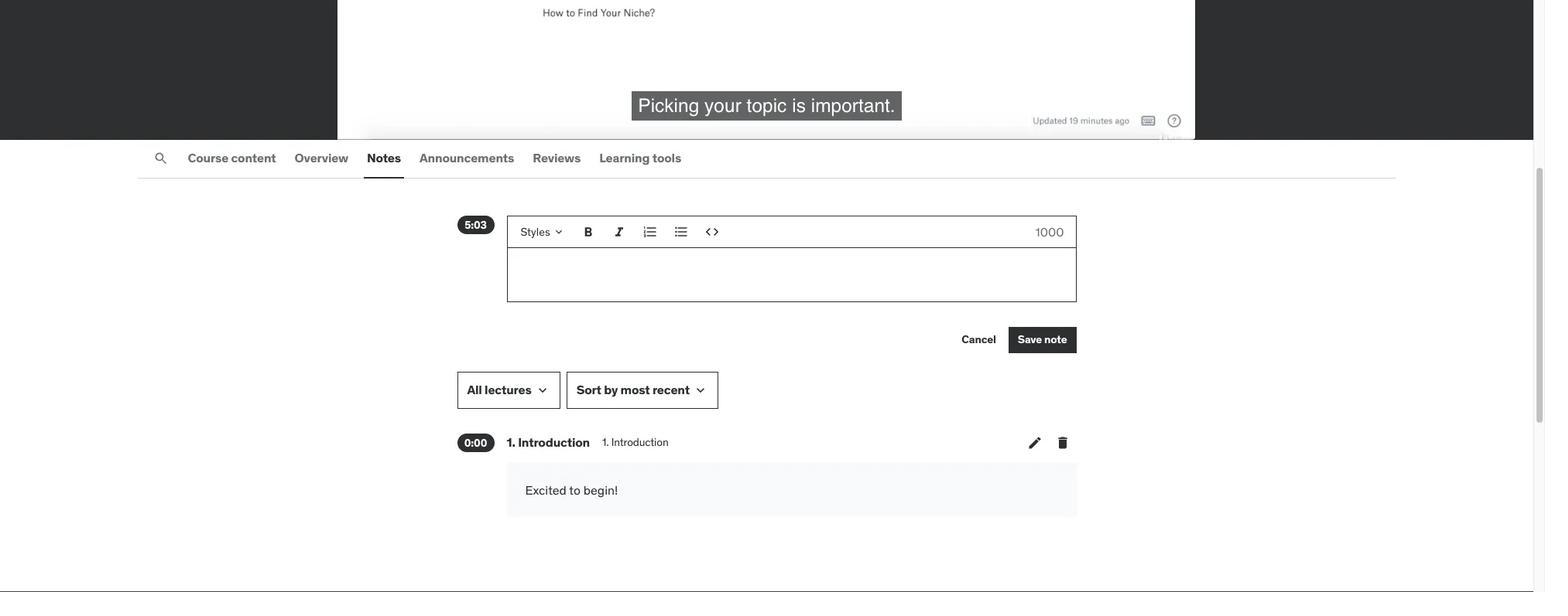 Task type: vqa. For each thing, say whether or not it's contained in the screenshot.
sell
no



Task type: locate. For each thing, give the bounding box(es) containing it.
search image
[[154, 151, 169, 166]]

2 small image from the left
[[693, 383, 708, 399]]

course content button
[[185, 140, 279, 177]]

styles
[[520, 225, 549, 238]]

by
[[604, 383, 618, 398]]

introduction down sort by most recent dropdown button
[[611, 436, 669, 450]]

1. introduction
[[507, 435, 590, 450], [602, 436, 669, 450]]

1. up begin! on the left bottom of the page
[[602, 436, 609, 450]]

announcements button
[[416, 140, 517, 177]]

small image inside all lectures dropdown button
[[535, 383, 550, 399]]

introduction up excited
[[518, 435, 590, 450]]

learning
[[599, 150, 650, 166]]

0:00 link
[[457, 434, 494, 453]]

reviews button
[[530, 140, 584, 177]]

0:00
[[464, 436, 487, 450]]

1 small image from the left
[[535, 383, 550, 399]]

delete bookmark image
[[1055, 436, 1070, 451]]

introduction
[[518, 435, 590, 450], [611, 436, 669, 450]]

0 horizontal spatial 1.
[[507, 435, 515, 450]]

small image for sort by most recent
[[693, 383, 708, 399]]

small image right lectures in the left of the page
[[535, 383, 550, 399]]

save note button
[[1009, 327, 1076, 354]]

overview button
[[291, 140, 351, 177]]

1 horizontal spatial introduction
[[611, 436, 669, 450]]

1. introduction up excited
[[507, 435, 590, 450]]

5:03
[[465, 218, 487, 232]]

numbers image
[[642, 224, 658, 240]]

notes button
[[364, 140, 404, 177]]

note
[[1044, 333, 1067, 347]]

1000
[[1035, 224, 1063, 240]]

excited
[[525, 483, 567, 498]]

sort by most recent button
[[566, 372, 718, 409]]

learning tools button
[[596, 140, 684, 177]]

small image right recent
[[693, 383, 708, 399]]

1. introduction down most
[[602, 436, 669, 450]]

sort by most recent
[[576, 383, 690, 398]]

all lectures button
[[457, 372, 560, 409]]

small image
[[535, 383, 550, 399], [693, 383, 708, 399]]

0 horizontal spatial introduction
[[518, 435, 590, 450]]

cancel
[[962, 333, 996, 347]]

None text field
[[507, 248, 1076, 303]]

video player region
[[0, 0, 1535, 140]]

1. right 0:00 link
[[507, 435, 515, 450]]

sort
[[576, 383, 601, 398]]

1 horizontal spatial small image
[[693, 383, 708, 399]]

bullets image
[[673, 224, 689, 240]]

recent
[[653, 383, 690, 398]]

course
[[188, 150, 228, 166]]

1 horizontal spatial 1. introduction
[[602, 436, 669, 450]]

1.
[[507, 435, 515, 450], [602, 436, 609, 450]]

excited to begin!
[[525, 483, 618, 498]]

0 horizontal spatial small image
[[535, 383, 550, 399]]

tools
[[652, 150, 681, 166]]

xsmall image
[[553, 226, 565, 238]]

bold image
[[580, 224, 596, 240]]

save note
[[1018, 333, 1067, 347]]

learning tools
[[599, 150, 681, 166]]

small image inside sort by most recent dropdown button
[[693, 383, 708, 399]]



Task type: describe. For each thing, give the bounding box(es) containing it.
save
[[1018, 333, 1042, 347]]

0 horizontal spatial 1. introduction
[[507, 435, 590, 450]]

notes
[[367, 150, 401, 166]]

progress bar slider
[[9, 90, 1524, 109]]

all
[[467, 383, 482, 398]]

italic image
[[611, 224, 627, 240]]

course content
[[188, 150, 276, 166]]

begin!
[[584, 483, 618, 498]]

edit bookmark image
[[1027, 436, 1042, 451]]

small image for all lectures
[[535, 383, 550, 399]]

to
[[569, 483, 581, 498]]

content
[[231, 150, 276, 166]]

lectures
[[485, 383, 532, 398]]

1 horizontal spatial 1.
[[602, 436, 609, 450]]

overview
[[295, 150, 348, 166]]

cancel button
[[962, 327, 996, 354]]

all lectures
[[467, 383, 532, 398]]

announcements
[[420, 150, 514, 166]]

most
[[621, 383, 650, 398]]

styles button
[[507, 217, 573, 248]]

reviews
[[533, 150, 581, 166]]

code image
[[704, 224, 720, 240]]



